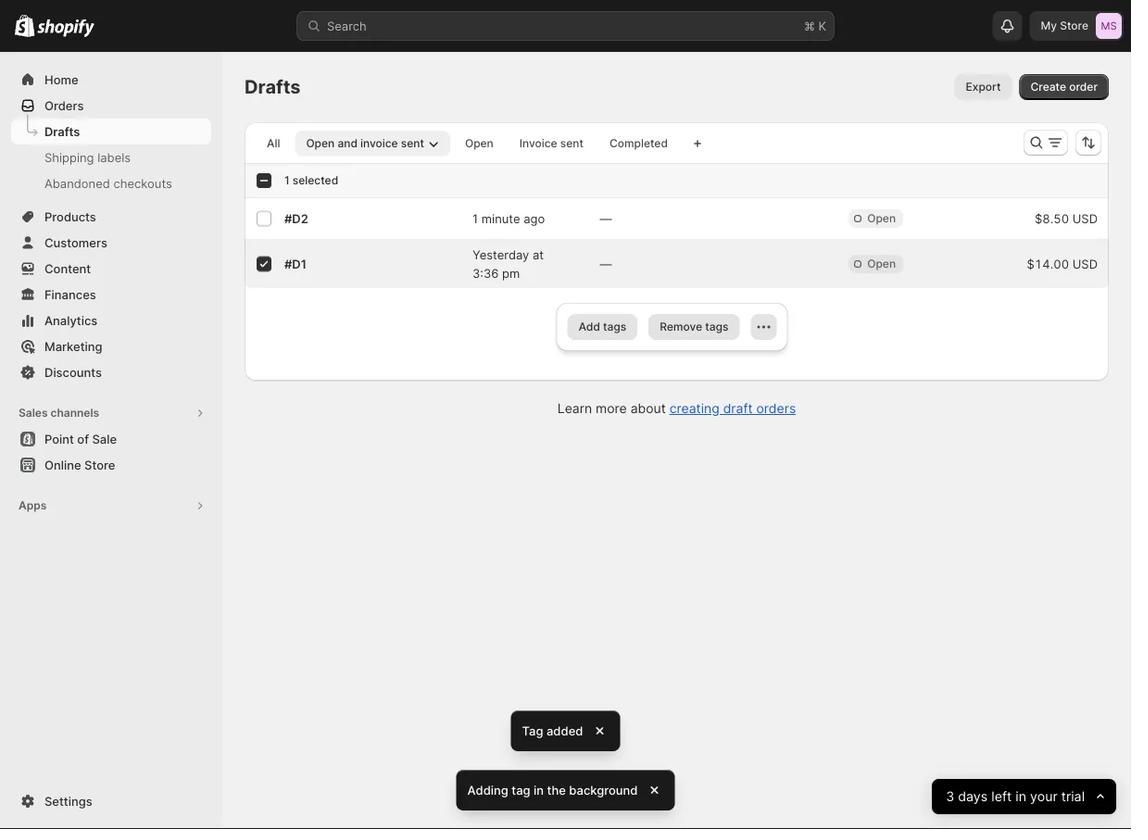 Task type: locate. For each thing, give the bounding box(es) containing it.
at
[[533, 247, 544, 262]]

invoice
[[519, 137, 557, 150]]

usd right $14.00
[[1072, 257, 1098, 271]]

1
[[284, 174, 290, 187], [473, 211, 478, 226]]

online store link
[[11, 452, 211, 478]]

2 — from the top
[[600, 257, 612, 271]]

settings
[[44, 794, 92, 808]]

1 horizontal spatial sent
[[560, 137, 584, 150]]

add tags button
[[567, 314, 638, 340]]

labels
[[97, 150, 131, 164]]

store right my
[[1060, 19, 1089, 32]]

1 — from the top
[[600, 211, 612, 226]]

abandoned checkouts link
[[11, 170, 211, 196]]

all link
[[256, 131, 291, 157]]

orders
[[756, 401, 796, 416]]

tags inside button
[[603, 320, 626, 333]]

ago
[[524, 211, 545, 226]]

tag added
[[522, 724, 583, 738]]

apps button
[[11, 493, 211, 519]]

draft
[[723, 401, 753, 416]]

2 tags from the left
[[705, 320, 729, 333]]

export button
[[955, 74, 1012, 100]]

1 horizontal spatial in
[[1015, 789, 1026, 805]]

selected
[[293, 174, 338, 187]]

#d2 link
[[284, 211, 308, 226]]

yesterday
[[473, 247, 529, 262]]

tags right add
[[603, 320, 626, 333]]

abandoned checkouts
[[44, 176, 172, 190]]

completed link
[[598, 131, 679, 157]]

sent inside "link"
[[560, 137, 584, 150]]

— right ago
[[600, 211, 612, 226]]

invoice sent
[[519, 137, 584, 150]]

open and invoice sent button
[[295, 131, 450, 157]]

—
[[600, 211, 612, 226], [600, 257, 612, 271]]

shipping
[[44, 150, 94, 164]]

1 usd from the top
[[1072, 211, 1098, 226]]

home
[[44, 72, 78, 87]]

tab list containing all
[[252, 130, 683, 157]]

1 sent from the left
[[401, 137, 424, 150]]

1 left selected in the top left of the page
[[284, 174, 290, 187]]

in right left
[[1015, 789, 1026, 805]]

tab list
[[252, 130, 683, 157]]

sent
[[401, 137, 424, 150], [560, 137, 584, 150]]

1 tags from the left
[[603, 320, 626, 333]]

finances link
[[11, 282, 211, 308]]

$14.00 usd
[[1027, 257, 1098, 271]]

0 vertical spatial store
[[1060, 19, 1089, 32]]

order
[[1069, 80, 1098, 94]]

0 horizontal spatial drafts
[[44, 124, 80, 138]]

0 horizontal spatial sent
[[401, 137, 424, 150]]

in right tag
[[534, 783, 544, 797]]

k
[[818, 19, 826, 33]]

1 for 1 minute ago
[[473, 211, 478, 226]]

1 vertical spatial drafts
[[44, 124, 80, 138]]

#d2
[[284, 211, 308, 226]]

point
[[44, 432, 74, 446]]

marketing
[[44, 339, 102, 353]]

creating draft orders link
[[670, 401, 796, 416]]

checkouts
[[114, 176, 172, 190]]

1 left minute
[[473, 211, 478, 226]]

1 vertical spatial 1
[[473, 211, 478, 226]]

usd right $8.50
[[1072, 211, 1098, 226]]

left
[[991, 789, 1012, 805]]

0 vertical spatial —
[[600, 211, 612, 226]]

settings link
[[11, 788, 211, 814]]

2 usd from the top
[[1072, 257, 1098, 271]]

tag
[[512, 783, 530, 797]]

1 vertical spatial usd
[[1072, 257, 1098, 271]]

1 horizontal spatial drafts
[[245, 76, 301, 98]]

adding
[[467, 783, 508, 797]]

shipping labels link
[[11, 145, 211, 170]]

tags inside button
[[705, 320, 729, 333]]

open and invoice sent
[[306, 137, 424, 150]]

0 horizontal spatial tags
[[603, 320, 626, 333]]

create
[[1031, 80, 1066, 94]]

sent inside dropdown button
[[401, 137, 424, 150]]

0 horizontal spatial store
[[84, 458, 115, 472]]

customers
[[44, 235, 107, 250]]

orders
[[44, 98, 84, 113]]

store down sale
[[84, 458, 115, 472]]

apps
[[19, 499, 47, 512]]

my
[[1041, 19, 1057, 32]]

— up add tags
[[600, 257, 612, 271]]

3
[[946, 789, 954, 805]]

shopify image
[[37, 19, 95, 37]]

tags right remove
[[705, 320, 729, 333]]

$8.50
[[1035, 211, 1069, 226]]

#d1 link
[[284, 257, 307, 271]]

more
[[596, 401, 627, 416]]

customers link
[[11, 230, 211, 256]]

my store
[[1041, 19, 1089, 32]]

1 horizontal spatial 1
[[473, 211, 478, 226]]

— for yesterday at 3:36 pm
[[600, 257, 612, 271]]

products
[[44, 209, 96, 224]]

0 vertical spatial usd
[[1072, 211, 1098, 226]]

all
[[267, 137, 280, 150]]

2 sent from the left
[[560, 137, 584, 150]]

trial
[[1061, 789, 1085, 805]]

drafts down orders
[[44, 124, 80, 138]]

usd
[[1072, 211, 1098, 226], [1072, 257, 1098, 271]]

drafts
[[245, 76, 301, 98], [44, 124, 80, 138]]

sales channels
[[19, 406, 99, 420]]

0 vertical spatial 1
[[284, 174, 290, 187]]

1 horizontal spatial store
[[1060, 19, 1089, 32]]

drafts up all
[[245, 76, 301, 98]]

creating
[[670, 401, 720, 416]]

store inside button
[[84, 458, 115, 472]]

0 horizontal spatial 1
[[284, 174, 290, 187]]

discounts link
[[11, 359, 211, 385]]

1 horizontal spatial tags
[[705, 320, 729, 333]]

1 vertical spatial —
[[600, 257, 612, 271]]

invoice
[[360, 137, 398, 150]]

1 vertical spatial store
[[84, 458, 115, 472]]

open
[[306, 137, 335, 150], [465, 137, 494, 150], [867, 212, 896, 225], [867, 257, 896, 271]]

shopify image
[[15, 14, 35, 37]]

store
[[1060, 19, 1089, 32], [84, 458, 115, 472]]

0 vertical spatial drafts
[[245, 76, 301, 98]]

completed
[[609, 137, 668, 150]]

— for 1 minute ago
[[600, 211, 612, 226]]

⌘ k
[[804, 19, 826, 33]]



Task type: vqa. For each thing, say whether or not it's contained in the screenshot.
Princess Icon
no



Task type: describe. For each thing, give the bounding box(es) containing it.
sale
[[92, 432, 117, 446]]

0 horizontal spatial in
[[534, 783, 544, 797]]

analytics
[[44, 313, 98, 327]]

learn more about creating draft orders
[[557, 401, 796, 416]]

yesterday at 3:36 pm
[[473, 247, 544, 280]]

open link
[[454, 131, 505, 157]]

minute
[[481, 211, 520, 226]]

⌘
[[804, 19, 815, 33]]

content link
[[11, 256, 211, 282]]

1 for 1 selected
[[284, 174, 290, 187]]

added
[[547, 724, 583, 738]]

about
[[631, 401, 666, 416]]

your
[[1030, 789, 1057, 805]]

create order link
[[1020, 74, 1109, 100]]

online store
[[44, 458, 115, 472]]

discounts
[[44, 365, 102, 379]]

the
[[547, 783, 566, 797]]

products link
[[11, 204, 211, 230]]

abandoned
[[44, 176, 110, 190]]

invoice sent link
[[508, 131, 595, 157]]

store for my store
[[1060, 19, 1089, 32]]

$14.00
[[1027, 257, 1069, 271]]

my store image
[[1096, 13, 1122, 39]]

1 minute ago
[[473, 211, 545, 226]]

export
[[966, 80, 1001, 94]]

remove tags
[[660, 320, 729, 333]]

finances
[[44, 287, 96, 302]]

store for online store
[[84, 458, 115, 472]]

drafts link
[[11, 119, 211, 145]]

content
[[44, 261, 91, 276]]

tag
[[522, 724, 543, 738]]

3 days left in your trial
[[946, 789, 1085, 805]]

remove tags button
[[649, 314, 740, 340]]

and
[[338, 137, 357, 150]]

create order
[[1031, 80, 1098, 94]]

online
[[44, 458, 81, 472]]

in inside dropdown button
[[1015, 789, 1026, 805]]

shipping labels
[[44, 150, 131, 164]]

adding tag in the background
[[467, 783, 638, 797]]

3 days left in your trial button
[[932, 779, 1116, 814]]

tags for remove tags
[[705, 320, 729, 333]]

analytics link
[[11, 308, 211, 333]]

tags for add tags
[[603, 320, 626, 333]]

point of sale link
[[11, 426, 211, 452]]

open inside dropdown button
[[306, 137, 335, 150]]

usd for $14.00 usd
[[1072, 257, 1098, 271]]

channels
[[50, 406, 99, 420]]

#d1
[[284, 257, 307, 271]]

3:36 pm
[[473, 266, 520, 280]]

add tags
[[579, 320, 626, 333]]

remove
[[660, 320, 702, 333]]

usd for $8.50 usd
[[1072, 211, 1098, 226]]

$8.50 usd
[[1035, 211, 1098, 226]]

sales channels button
[[11, 400, 211, 426]]

search
[[327, 19, 367, 33]]

sales
[[19, 406, 48, 420]]

orders link
[[11, 93, 211, 119]]

point of sale
[[44, 432, 117, 446]]

online store button
[[0, 452, 222, 478]]

1 selected
[[284, 174, 338, 187]]

add
[[579, 320, 600, 333]]

home link
[[11, 67, 211, 93]]

learn
[[557, 401, 592, 416]]



